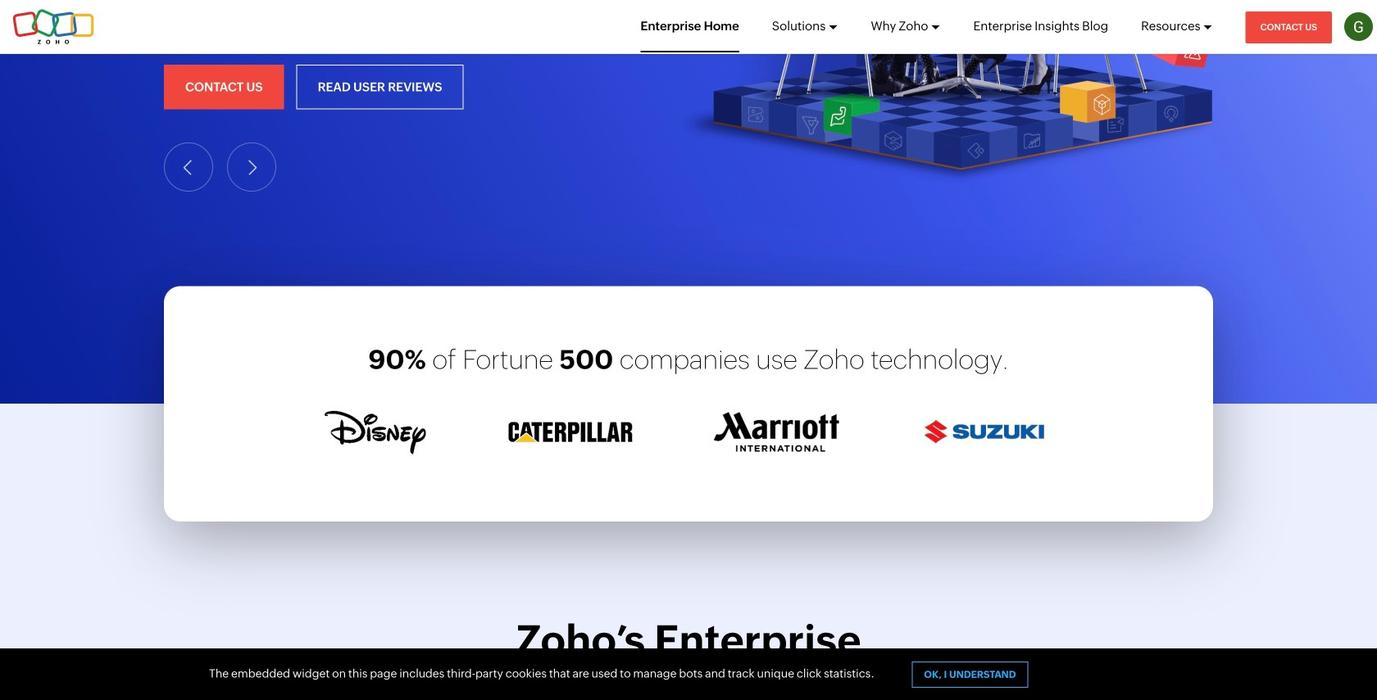 Task type: describe. For each thing, give the bounding box(es) containing it.
zoho enterprise trusted by suzuki image
[[919, 419, 1053, 446]]

zoho enterprise trusted by marriot image
[[714, 397, 840, 468]]

zoho enterprise trusted by caterpillar image
[[507, 422, 635, 443]]



Task type: locate. For each thing, give the bounding box(es) containing it.
zoho enterprise trusted by disney image
[[324, 398, 427, 467]]

gary orlando image
[[1345, 12, 1373, 41]]

zoho for enterprise - intelligent software built for enterprise growth image
[[670, 0, 1229, 191]]

zoho enterprise logo image
[[12, 9, 94, 45]]



Task type: vqa. For each thing, say whether or not it's contained in the screenshot.
middle of
no



